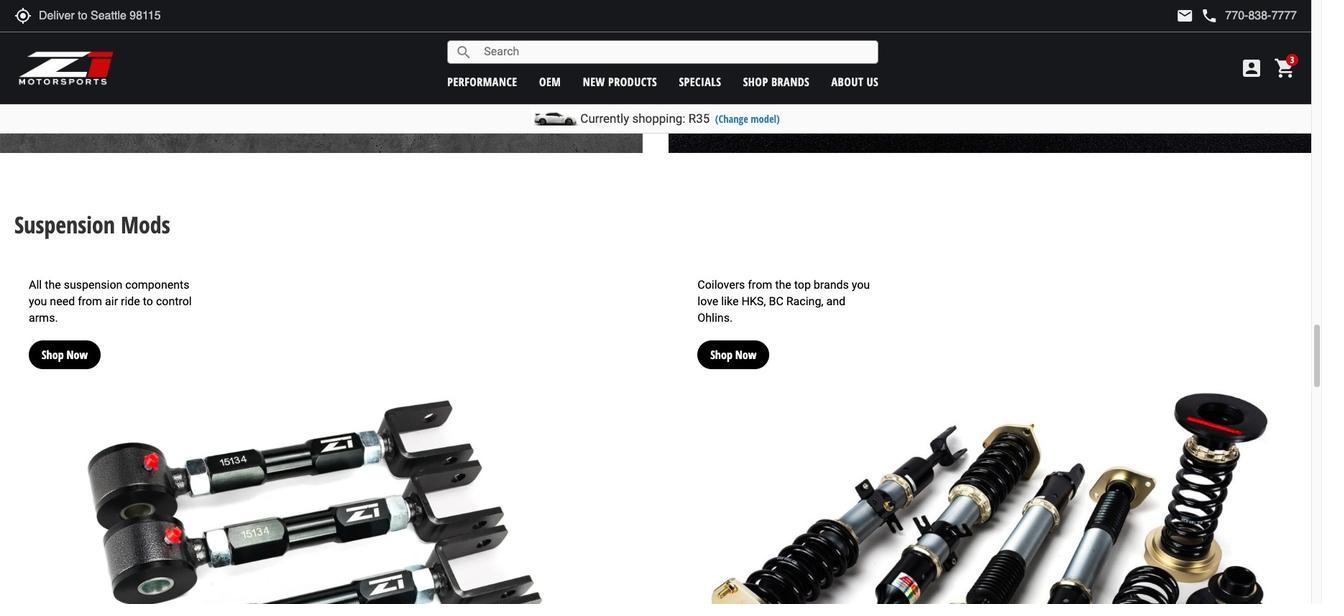 Task type: vqa. For each thing, say whether or not it's contained in the screenshot.
THE NUT within the Z1 Splined Closed End Lug Nut Kit - Chrome
no



Task type: locate. For each thing, give the bounding box(es) containing it.
shop now down arms.
[[42, 347, 88, 363]]

from
[[748, 278, 773, 292], [78, 295, 102, 308]]

components
[[125, 278, 190, 292]]

shop now link down ohlins.
[[698, 327, 770, 370]]

hks,
[[742, 295, 766, 308]]

about us link
[[832, 74, 879, 90]]

1 shop now from the left
[[42, 347, 88, 363]]

now down need
[[67, 347, 88, 363]]

new products link
[[583, 74, 658, 90]]

now down hks,
[[736, 347, 757, 363]]

1 shop now link from the left
[[29, 327, 101, 370]]

about
[[832, 74, 864, 90]]

now
[[67, 347, 88, 363], [736, 347, 757, 363]]

from inside all the suspension components you need from air ride to control arms.
[[78, 295, 102, 308]]

you down all
[[29, 295, 47, 308]]

brands up and
[[814, 278, 849, 292]]

racing,
[[787, 295, 824, 308]]

0 horizontal spatial now
[[67, 347, 88, 363]]

shop now link for love
[[698, 327, 770, 370]]

you
[[852, 278, 870, 292], [29, 295, 47, 308]]

currently shopping: r35 (change model)
[[581, 111, 780, 126]]

products
[[609, 74, 658, 90]]

account_box link
[[1237, 57, 1267, 80]]

0 horizontal spatial shop
[[42, 347, 64, 363]]

shop brands link
[[743, 74, 810, 90]]

2 horizontal spatial shop
[[743, 74, 769, 90]]

1 the from the left
[[45, 278, 61, 292]]

shop down ohlins.
[[711, 347, 733, 363]]

from up hks,
[[748, 278, 773, 292]]

phone link
[[1201, 7, 1298, 24]]

dsc_0495.jpg image
[[0, 0, 643, 153], [669, 0, 1312, 153], [0, 249, 643, 605], [669, 249, 1312, 605]]

0 horizontal spatial shop now link
[[29, 327, 101, 370]]

and
[[827, 295, 846, 308]]

oem
[[539, 74, 561, 90]]

0 horizontal spatial from
[[78, 295, 102, 308]]

shop up (change model) link
[[743, 74, 769, 90]]

shop
[[743, 74, 769, 90], [42, 347, 64, 363], [711, 347, 733, 363]]

shop for all the suspension components you need from air ride to control arms.
[[42, 347, 64, 363]]

from down suspension
[[78, 295, 102, 308]]

1 horizontal spatial the
[[776, 278, 792, 292]]

shop now link for from
[[29, 327, 101, 370]]

the up "bc"
[[776, 278, 792, 292]]

1 horizontal spatial from
[[748, 278, 773, 292]]

2 shop now link from the left
[[698, 327, 770, 370]]

0 horizontal spatial shop now
[[42, 347, 88, 363]]

2 the from the left
[[776, 278, 792, 292]]

1 vertical spatial brands
[[814, 278, 849, 292]]

the
[[45, 278, 61, 292], [776, 278, 792, 292]]

the inside all the suspension components you need from air ride to control arms.
[[45, 278, 61, 292]]

coilovers
[[698, 278, 745, 292]]

us
[[867, 74, 879, 90]]

1 now from the left
[[67, 347, 88, 363]]

0 vertical spatial you
[[852, 278, 870, 292]]

you right top
[[852, 278, 870, 292]]

the right all
[[45, 278, 61, 292]]

(change model) link
[[715, 112, 780, 126]]

suspension
[[14, 209, 115, 240]]

about us
[[832, 74, 879, 90]]

1 vertical spatial you
[[29, 295, 47, 308]]

shop now down ohlins.
[[711, 347, 757, 363]]

search
[[455, 44, 473, 61]]

brands
[[772, 74, 810, 90], [814, 278, 849, 292]]

2 shop now from the left
[[711, 347, 757, 363]]

arms.
[[29, 311, 58, 325]]

brands up model)
[[772, 74, 810, 90]]

0 vertical spatial from
[[748, 278, 773, 292]]

1 horizontal spatial brands
[[814, 278, 849, 292]]

from inside coilovers from the top brands you love like hks, bc racing, and ohlins.
[[748, 278, 773, 292]]

0 horizontal spatial the
[[45, 278, 61, 292]]

(change
[[715, 112, 749, 126]]

0 horizontal spatial brands
[[772, 74, 810, 90]]

now for love
[[736, 347, 757, 363]]

need
[[50, 295, 75, 308]]

0 horizontal spatial you
[[29, 295, 47, 308]]

account_box
[[1241, 57, 1264, 80]]

Search search field
[[473, 41, 878, 63]]

0 vertical spatial brands
[[772, 74, 810, 90]]

shopping:
[[633, 111, 686, 126]]

shop down arms.
[[42, 347, 64, 363]]

you inside coilovers from the top brands you love like hks, bc racing, and ohlins.
[[852, 278, 870, 292]]

phone
[[1201, 7, 1219, 24]]

2 now from the left
[[736, 347, 757, 363]]

shopping_cart link
[[1271, 57, 1298, 80]]

coilovers from the top brands you love like hks, bc racing, and ohlins.
[[698, 278, 870, 325]]

shop now link down arms.
[[29, 327, 101, 370]]

1 horizontal spatial shop
[[711, 347, 733, 363]]

shop now link
[[29, 327, 101, 370], [698, 327, 770, 370]]

1 horizontal spatial shop now
[[711, 347, 757, 363]]

love
[[698, 295, 719, 308]]

1 horizontal spatial you
[[852, 278, 870, 292]]

currently
[[581, 111, 630, 126]]

1 horizontal spatial shop now link
[[698, 327, 770, 370]]

1 vertical spatial from
[[78, 295, 102, 308]]

1 horizontal spatial now
[[736, 347, 757, 363]]

ride
[[121, 295, 140, 308]]

mods
[[121, 209, 170, 240]]

z1 motorsports logo image
[[18, 50, 115, 86]]

shop now
[[42, 347, 88, 363], [711, 347, 757, 363]]

air
[[105, 295, 118, 308]]



Task type: describe. For each thing, give the bounding box(es) containing it.
top
[[795, 278, 811, 292]]

bc
[[769, 295, 784, 308]]

mail phone
[[1177, 7, 1219, 24]]

new
[[583, 74, 605, 90]]

the inside coilovers from the top brands you love like hks, bc racing, and ohlins.
[[776, 278, 792, 292]]

oem link
[[539, 74, 561, 90]]

brands inside coilovers from the top brands you love like hks, bc racing, and ohlins.
[[814, 278, 849, 292]]

mail link
[[1177, 7, 1194, 24]]

specials
[[679, 74, 722, 90]]

suspension mods
[[14, 209, 170, 240]]

all
[[29, 278, 42, 292]]

model)
[[751, 112, 780, 126]]

you inside all the suspension components you need from air ride to control arms.
[[29, 295, 47, 308]]

now for from
[[67, 347, 88, 363]]

ohlins.
[[698, 311, 733, 325]]

specials link
[[679, 74, 722, 90]]

performance
[[448, 74, 518, 90]]

control
[[156, 295, 192, 308]]

shop now for all the suspension components you need from air ride to control arms.
[[42, 347, 88, 363]]

all the suspension components you need from air ride to control arms.
[[29, 278, 192, 325]]

r35
[[689, 111, 710, 126]]

new products
[[583, 74, 658, 90]]

shop brands
[[743, 74, 810, 90]]

performance link
[[448, 74, 518, 90]]

suspension
[[64, 278, 123, 292]]

mail
[[1177, 7, 1194, 24]]

like
[[722, 295, 739, 308]]

my_location
[[14, 7, 32, 24]]

shop for coilovers from the top brands you love like hks, bc racing, and ohlins.
[[711, 347, 733, 363]]

to
[[143, 295, 153, 308]]

shop now for coilovers from the top brands you love like hks, bc racing, and ohlins.
[[711, 347, 757, 363]]

shopping_cart
[[1275, 57, 1298, 80]]



